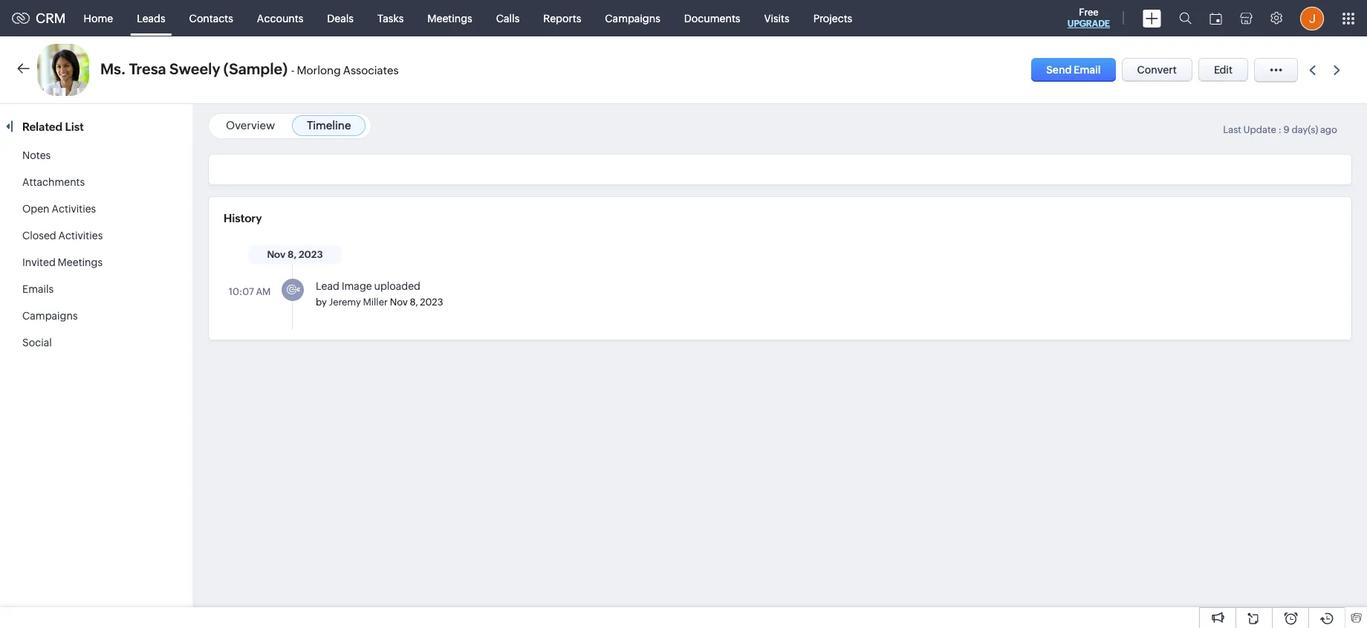Task type: describe. For each thing, give the bounding box(es) containing it.
leads link
[[125, 0, 177, 36]]

crm link
[[12, 10, 66, 26]]

attachments
[[22, 176, 85, 188]]

update
[[1244, 124, 1277, 135]]

previous record image
[[1310, 65, 1316, 75]]

send email
[[1047, 64, 1101, 76]]

deals
[[327, 12, 354, 24]]

tasks link
[[366, 0, 416, 36]]

social link
[[22, 337, 52, 349]]

open activities link
[[22, 203, 96, 215]]

contacts link
[[177, 0, 245, 36]]

invited meetings
[[22, 256, 103, 268]]

convert
[[1138, 64, 1177, 76]]

edit
[[1214, 64, 1233, 76]]

list
[[65, 120, 84, 133]]

tresa
[[129, 60, 166, 77]]

image
[[342, 280, 372, 292]]

0 horizontal spatial nov
[[267, 249, 286, 260]]

search element
[[1171, 0, 1201, 36]]

0 horizontal spatial campaigns link
[[22, 310, 78, 322]]

:
[[1279, 124, 1282, 135]]

related
[[22, 120, 63, 133]]

-
[[291, 64, 295, 77]]

convert button
[[1122, 58, 1193, 82]]

2023 inside lead image uploaded by jeremy miller nov 8, 2023
[[420, 297, 443, 308]]

0 horizontal spatial 8,
[[288, 249, 297, 260]]

send
[[1047, 64, 1072, 76]]

free upgrade
[[1068, 7, 1110, 29]]

home link
[[72, 0, 125, 36]]

emails link
[[22, 283, 54, 295]]

(sample)
[[224, 60, 288, 77]]

open activities
[[22, 203, 96, 215]]

calendar image
[[1210, 12, 1223, 24]]

notes
[[22, 149, 51, 161]]

lead image uploaded by jeremy miller nov 8, 2023
[[316, 280, 443, 308]]

9
[[1284, 124, 1290, 135]]

create menu element
[[1134, 0, 1171, 36]]

notes link
[[22, 149, 51, 161]]

8, inside lead image uploaded by jeremy miller nov 8, 2023
[[410, 297, 418, 308]]

0 horizontal spatial 2023
[[299, 249, 323, 260]]

crm
[[36, 10, 66, 26]]

overview
[[226, 119, 275, 132]]

uploaded
[[374, 280, 421, 292]]

emails
[[22, 283, 54, 295]]

next record image
[[1334, 65, 1344, 75]]

nov 8, 2023
[[267, 249, 323, 260]]

meetings link
[[416, 0, 484, 36]]

10:07
[[229, 286, 254, 297]]

ago
[[1321, 124, 1338, 135]]

closed
[[22, 230, 56, 242]]

invited
[[22, 256, 56, 268]]

attachments link
[[22, 176, 85, 188]]

associates
[[343, 64, 399, 77]]

free
[[1079, 7, 1099, 18]]

tasks
[[378, 12, 404, 24]]

upgrade
[[1068, 19, 1110, 29]]

0 vertical spatial campaigns
[[605, 12, 661, 24]]

timeline
[[307, 119, 351, 132]]

home
[[84, 12, 113, 24]]

by
[[316, 297, 327, 308]]

am
[[256, 286, 271, 297]]

create menu image
[[1143, 9, 1162, 27]]

documents
[[684, 12, 741, 24]]

miller
[[363, 297, 388, 308]]

profile element
[[1292, 0, 1333, 36]]



Task type: vqa. For each thing, say whether or not it's contained in the screenshot.
Other Modules 'field'
no



Task type: locate. For each thing, give the bounding box(es) containing it.
projects link
[[802, 0, 865, 36]]

10:07 am
[[229, 286, 271, 297]]

closed activities link
[[22, 230, 103, 242]]

activities for closed activities
[[58, 230, 103, 242]]

8,
[[288, 249, 297, 260], [410, 297, 418, 308]]

campaigns down 'emails' link on the top left of page
[[22, 310, 78, 322]]

email
[[1074, 64, 1101, 76]]

meetings left "calls"
[[428, 12, 473, 24]]

nov up am on the left
[[267, 249, 286, 260]]

timeline link
[[307, 119, 351, 132]]

2023 down uploaded
[[420, 297, 443, 308]]

meetings
[[428, 12, 473, 24], [58, 256, 103, 268]]

open
[[22, 203, 49, 215]]

1 vertical spatial 2023
[[420, 297, 443, 308]]

0 vertical spatial meetings
[[428, 12, 473, 24]]

1 horizontal spatial 8,
[[410, 297, 418, 308]]

closed activities
[[22, 230, 103, 242]]

1 vertical spatial activities
[[58, 230, 103, 242]]

edit button
[[1199, 58, 1249, 82]]

2023 up lead
[[299, 249, 323, 260]]

campaigns link down 'emails' link on the top left of page
[[22, 310, 78, 322]]

last
[[1224, 124, 1242, 135]]

1 vertical spatial campaigns link
[[22, 310, 78, 322]]

calls
[[496, 12, 520, 24]]

1 horizontal spatial 2023
[[420, 297, 443, 308]]

activities up invited meetings link
[[58, 230, 103, 242]]

0 horizontal spatial campaigns
[[22, 310, 78, 322]]

morlong
[[297, 64, 341, 77]]

visits link
[[753, 0, 802, 36]]

invited meetings link
[[22, 256, 103, 268]]

nov
[[267, 249, 286, 260], [390, 297, 408, 308]]

reports
[[544, 12, 581, 24]]

contacts
[[189, 12, 233, 24]]

social
[[22, 337, 52, 349]]

1 vertical spatial campaigns
[[22, 310, 78, 322]]

jeremy
[[329, 297, 361, 308]]

send email button
[[1032, 58, 1116, 82]]

nov down uploaded
[[390, 297, 408, 308]]

activities up closed activities
[[52, 203, 96, 215]]

ms.
[[100, 60, 126, 77]]

profile image
[[1301, 6, 1325, 30]]

1 vertical spatial nov
[[390, 297, 408, 308]]

reports link
[[532, 0, 593, 36]]

leads
[[137, 12, 165, 24]]

1 vertical spatial 8,
[[410, 297, 418, 308]]

0 vertical spatial activities
[[52, 203, 96, 215]]

accounts link
[[245, 0, 315, 36]]

deals link
[[315, 0, 366, 36]]

nov inside lead image uploaded by jeremy miller nov 8, 2023
[[390, 297, 408, 308]]

0 vertical spatial 8,
[[288, 249, 297, 260]]

ms. tresa sweely (sample) - morlong associates
[[100, 60, 399, 77]]

sweely
[[170, 60, 220, 77]]

1 horizontal spatial meetings
[[428, 12, 473, 24]]

0 vertical spatial 2023
[[299, 249, 323, 260]]

search image
[[1180, 12, 1192, 25]]

lead
[[316, 280, 340, 292]]

day(s)
[[1292, 124, 1319, 135]]

campaigns link
[[593, 0, 673, 36], [22, 310, 78, 322]]

1 horizontal spatial campaigns
[[605, 12, 661, 24]]

calls link
[[484, 0, 532, 36]]

meetings down closed activities
[[58, 256, 103, 268]]

activities
[[52, 203, 96, 215], [58, 230, 103, 242]]

0 horizontal spatial meetings
[[58, 256, 103, 268]]

1 vertical spatial meetings
[[58, 256, 103, 268]]

projects
[[814, 12, 853, 24]]

related list
[[22, 120, 86, 133]]

campaigns link right reports on the left
[[593, 0, 673, 36]]

history
[[224, 212, 262, 224]]

documents link
[[673, 0, 753, 36]]

0 vertical spatial campaigns link
[[593, 0, 673, 36]]

1 horizontal spatial nov
[[390, 297, 408, 308]]

last update : 9 day(s) ago
[[1224, 124, 1338, 135]]

accounts
[[257, 12, 304, 24]]

1 horizontal spatial campaigns link
[[593, 0, 673, 36]]

visits
[[764, 12, 790, 24]]

campaigns
[[605, 12, 661, 24], [22, 310, 78, 322]]

campaigns right reports link
[[605, 12, 661, 24]]

overview link
[[226, 119, 275, 132]]

2023
[[299, 249, 323, 260], [420, 297, 443, 308]]

activities for open activities
[[52, 203, 96, 215]]

0 vertical spatial nov
[[267, 249, 286, 260]]



